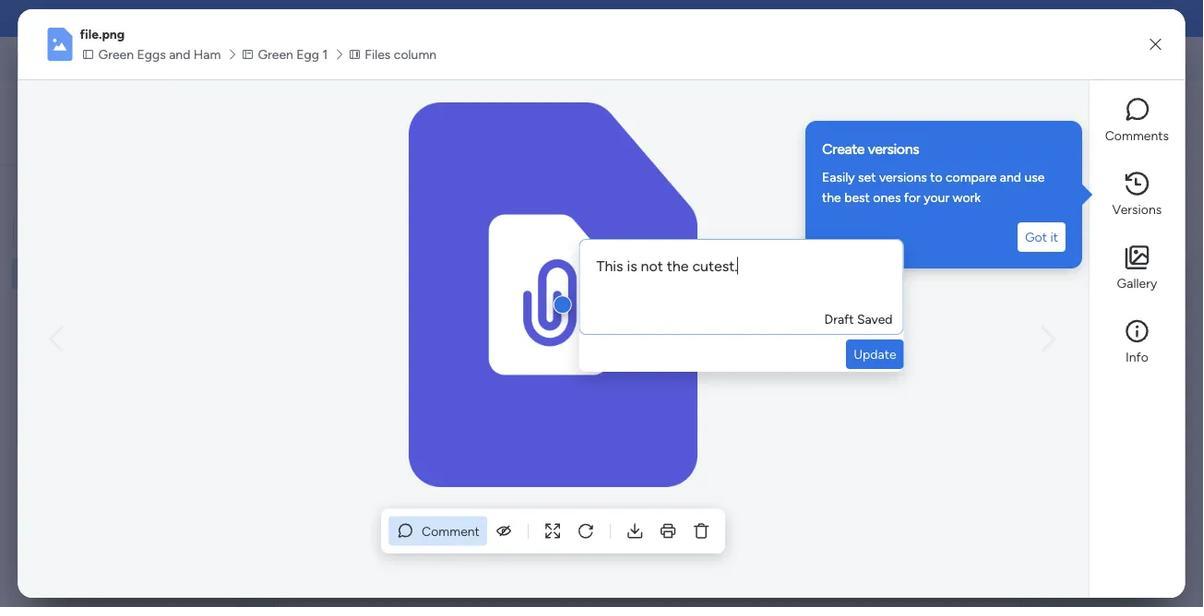 Task type: vqa. For each thing, say whether or not it's contained in the screenshot.
emails
no



Task type: describe. For each thing, give the bounding box(es) containing it.
Search for files search field
[[301, 267, 469, 297]]

/
[[1117, 107, 1123, 122]]

0 horizontal spatial files
[[319, 521, 345, 536]]

and up project.
[[412, 99, 456, 130]]

dapulse close image
[[677, 221, 686, 232]]

monday work management
[[82, 48, 287, 69]]

green up manage
[[281, 99, 348, 130]]

﻿this
[[597, 257, 624, 275]]

project.
[[400, 136, 445, 152]]

1 horizontal spatial green eggs and ham
[[281, 99, 515, 130]]

0 vertical spatial files
[[365, 47, 391, 62]]

got it
[[1026, 229, 1059, 245]]

person button
[[593, 212, 693, 241]]

of right track
[[703, 136, 715, 152]]

info
[[1126, 349, 1149, 365]]

1 vertical spatial ham
[[462, 99, 515, 130]]

sam green image
[[1152, 44, 1182, 74]]

egg
[[297, 47, 319, 62]]

1 inside invite / 1 button
[[1126, 107, 1131, 122]]

any
[[332, 136, 352, 152]]

change email address
[[821, 10, 957, 27]]

track
[[670, 136, 699, 152]]

invite
[[1082, 107, 1114, 122]]

file
[[410, 307, 428, 322]]

of for assign
[[385, 136, 397, 152]]

showing
[[301, 307, 351, 322]]

activity
[[961, 107, 1005, 122]]

filter button
[[699, 212, 786, 241]]

management
[[186, 48, 287, 69]]

project
[[786, 136, 828, 152]]

calendar button
[[384, 163, 463, 192]]

versions
[[1113, 202, 1163, 217]]

widget
[[448, 218, 488, 234]]

options image
[[1150, 102, 1173, 124]]

keep
[[639, 136, 667, 152]]

change email address link
[[821, 10, 957, 27]]

comments button
[[1101, 91, 1175, 150]]

gallery button
[[1101, 239, 1175, 298]]

0 vertical spatial files column
[[365, 47, 437, 62]]

best
[[845, 190, 871, 205]]

compare
[[946, 169, 998, 185]]

0 horizontal spatial set
[[538, 136, 556, 152]]

easily set versions to compare and use the best ones for your work
[[823, 169, 1046, 205]]

easily
[[823, 169, 856, 185]]

to
[[931, 169, 943, 185]]

Search field
[[527, 214, 583, 239]]

home image
[[17, 98, 35, 116]]

showing 1 out of 1 file
[[301, 307, 428, 322]]

address
[[909, 10, 957, 27]]

1 left file
[[401, 307, 407, 322]]

invite / 1 button
[[1048, 100, 1139, 129]]

calendar
[[397, 169, 449, 185]]

v2 search image
[[514, 216, 527, 237]]

add
[[421, 218, 444, 234]]

green for green egg 1 button
[[258, 47, 293, 62]]

type
[[355, 136, 382, 152]]

your inside easily set versions to compare and use the best ones for your work
[[924, 190, 950, 205]]

draft saved
[[825, 311, 893, 327]]

update button
[[847, 340, 904, 369]]

file.png
[[80, 26, 125, 42]]

arrow down image
[[764, 215, 786, 238]]

email for change email address
[[873, 10, 905, 27]]

eggs inside green eggs and ham button
[[137, 47, 166, 62]]

cutest.
[[693, 257, 738, 275]]

see plans button
[[298, 45, 387, 73]]

manage any type of project. assign owners, set timelines and keep track of where your project stands.
[[283, 136, 872, 152]]

select product image
[[17, 50, 35, 68]]

saved
[[858, 311, 893, 327]]

m button
[[13, 177, 184, 208]]

not
[[641, 257, 664, 275]]

timelines
[[559, 136, 611, 152]]

work inside easily set versions to compare and use the best ones for your work
[[953, 190, 982, 205]]

samiamgreeneggsnham27@gmail.com
[[467, 10, 707, 27]]

draft
[[825, 311, 855, 327]]

dapulse integrations image
[[844, 170, 858, 184]]

automate
[[1058, 169, 1115, 185]]

gallery
[[1118, 275, 1158, 291]]

change
[[821, 10, 869, 27]]

ham inside button
[[194, 47, 221, 62]]

please
[[250, 10, 289, 27]]

set inside easily set versions to compare and use the best ones for your work
[[859, 169, 877, 185]]

info button
[[1101, 313, 1175, 372]]

comments
[[1106, 128, 1170, 143]]

resend email
[[724, 10, 806, 27]]

see more link
[[840, 134, 899, 152]]

person
[[622, 219, 662, 234]]

add widget button
[[386, 211, 496, 241]]

main content containing showing 1 out of 1 file
[[245, 199, 1204, 608]]

update
[[854, 347, 897, 362]]

show board description image
[[528, 105, 550, 124]]

1 email from the left
[[375, 10, 408, 27]]

out
[[363, 307, 383, 322]]

versions button
[[1101, 165, 1175, 224]]



Task type: locate. For each thing, give the bounding box(es) containing it.
1 vertical spatial the
[[667, 257, 689, 275]]

work down compare
[[953, 190, 982, 205]]

green eggs and ham button
[[80, 44, 227, 65]]

0 horizontal spatial work
[[149, 48, 182, 69]]

0 vertical spatial work
[[149, 48, 182, 69]]

0 horizontal spatial green eggs and ham
[[98, 47, 221, 62]]

files column button
[[346, 44, 442, 65], [301, 518, 397, 539]]

set right dapulse integrations 'icon'
[[859, 169, 877, 185]]

1 horizontal spatial email
[[774, 10, 806, 27]]

work
[[149, 48, 182, 69], [953, 190, 982, 205]]

stands.
[[831, 136, 872, 152]]

0 horizontal spatial eggs
[[137, 47, 166, 62]]

versions up integrate
[[868, 140, 920, 157]]

green left egg
[[258, 47, 293, 62]]

files
[[365, 47, 391, 62], [319, 521, 345, 536]]

green egg 1 button
[[239, 44, 334, 65]]

add to favorites image
[[560, 105, 578, 123]]

it
[[1051, 229, 1059, 245]]

none search field inside main content
[[301, 267, 469, 297]]

set down "show board description" image
[[538, 136, 556, 152]]

please confirm your email address: samiamgreeneggsnham27@gmail.com
[[250, 10, 707, 27]]

2 email from the left
[[774, 10, 806, 27]]

and inside easily set versions to compare and use the best ones for your work
[[1001, 169, 1022, 185]]

column down 'address:'
[[394, 47, 437, 62]]

0 horizontal spatial see
[[323, 51, 345, 67]]

gallery layout group
[[885, 267, 955, 297]]

0 vertical spatial files column button
[[346, 44, 442, 65]]

green for green eggs and ham button
[[98, 47, 134, 62]]

2 horizontal spatial email
[[873, 10, 905, 27]]

1 horizontal spatial eggs
[[353, 99, 406, 130]]

1 horizontal spatial set
[[859, 169, 877, 185]]

1 horizontal spatial see
[[842, 135, 864, 151]]

confirm
[[293, 10, 341, 27]]

green eggs and ham up project.
[[281, 99, 515, 130]]

the
[[823, 190, 842, 205], [667, 257, 689, 275]]

option
[[0, 258, 235, 261]]

green egg 1
[[258, 47, 328, 62]]

where
[[718, 136, 754, 152]]

activity button
[[953, 100, 1041, 129]]

main content
[[245, 199, 1204, 608]]

got it button
[[1018, 222, 1066, 252]]

green down the file.png
[[98, 47, 134, 62]]

for
[[905, 190, 921, 205]]

of for file
[[386, 307, 398, 322]]

column left comment
[[349, 521, 391, 536]]

got
[[1026, 229, 1048, 245]]

assign
[[448, 136, 487, 152]]

your down to at the top of the page
[[924, 190, 950, 205]]

sam green image
[[593, 212, 622, 241]]

use
[[1025, 169, 1046, 185]]

green eggs and ham
[[98, 47, 221, 62], [281, 99, 515, 130]]

see for see more
[[842, 135, 864, 151]]

the down easily
[[823, 190, 842, 205]]

0 horizontal spatial email
[[375, 10, 408, 27]]

owners,
[[490, 136, 535, 152]]

your
[[344, 10, 372, 27], [757, 136, 783, 152], [924, 190, 950, 205]]

your up plans
[[344, 10, 372, 27]]

versions up for
[[880, 169, 928, 185]]

email left 'address:'
[[375, 10, 408, 27]]

your right where
[[757, 136, 783, 152]]

and right monday
[[169, 47, 191, 62]]

of
[[385, 136, 397, 152], [703, 136, 715, 152], [386, 307, 398, 322]]

create versions
[[823, 140, 920, 157]]

the inside easily set versions to compare and use the best ones for your work
[[823, 190, 842, 205]]

see inside button
[[323, 51, 345, 67]]

add widget
[[421, 218, 488, 234]]

﻿this is not the cutest.
[[597, 257, 738, 275]]

filter
[[728, 219, 757, 234]]

ones
[[874, 190, 902, 205]]

1 vertical spatial work
[[953, 190, 982, 205]]

0 vertical spatial ham
[[194, 47, 221, 62]]

1 horizontal spatial ham
[[462, 99, 515, 130]]

see plans
[[323, 51, 379, 67]]

1 vertical spatial green eggs and ham
[[281, 99, 515, 130]]

None search field
[[301, 267, 469, 297]]

workspace image
[[18, 182, 36, 203]]

column
[[394, 47, 437, 62], [349, 521, 391, 536]]

email
[[375, 10, 408, 27], [774, 10, 806, 27], [873, 10, 905, 27]]

comment button
[[389, 517, 487, 546]]

1 vertical spatial column
[[349, 521, 391, 536]]

resend email link
[[724, 10, 806, 27]]

green eggs and ham down the file.png
[[98, 47, 221, 62]]

green
[[98, 47, 134, 62], [258, 47, 293, 62], [281, 99, 348, 130]]

and inside button
[[169, 47, 191, 62]]

monday
[[82, 48, 145, 69]]

0 horizontal spatial the
[[667, 257, 689, 275]]

and left use
[[1001, 169, 1022, 185]]

the right not
[[667, 257, 689, 275]]

see more
[[842, 135, 897, 151]]

of right the out
[[386, 307, 398, 322]]

comment
[[422, 524, 480, 539]]

m
[[21, 185, 32, 200]]

0 vertical spatial set
[[538, 136, 556, 152]]

2 horizontal spatial your
[[924, 190, 950, 205]]

1 right /
[[1126, 107, 1131, 122]]

versions inside easily set versions to compare and use the best ones for your work
[[880, 169, 928, 185]]

ham left green egg 1 button
[[194, 47, 221, 62]]

0 horizontal spatial ham
[[194, 47, 221, 62]]

eggs left 'management'
[[137, 47, 166, 62]]

1 horizontal spatial files
[[365, 47, 391, 62]]

email right the 'change'
[[873, 10, 905, 27]]

of right type
[[385, 136, 397, 152]]

is
[[627, 257, 638, 275]]

1 vertical spatial versions
[[880, 169, 928, 185]]

versions
[[868, 140, 920, 157], [880, 169, 928, 185]]

1 inside green egg 1 button
[[323, 47, 328, 62]]

0 horizontal spatial column
[[349, 521, 391, 536]]

my work image
[[17, 131, 33, 147]]

1 vertical spatial set
[[859, 169, 877, 185]]

email right resend
[[774, 10, 806, 27]]

invite / 1
[[1082, 107, 1131, 122]]

1 vertical spatial files
[[319, 521, 345, 536]]

1 horizontal spatial work
[[953, 190, 982, 205]]

1 vertical spatial eggs
[[353, 99, 406, 130]]

0 horizontal spatial your
[[344, 10, 372, 27]]

1 vertical spatial see
[[842, 135, 864, 151]]

ham
[[194, 47, 221, 62], [462, 99, 515, 130]]

create
[[823, 140, 865, 157]]

1 vertical spatial your
[[757, 136, 783, 152]]

work right monday
[[149, 48, 182, 69]]

0 vertical spatial green eggs and ham
[[98, 47, 221, 62]]

0 vertical spatial eggs
[[137, 47, 166, 62]]

eggs up type
[[353, 99, 406, 130]]

and left keep
[[615, 136, 636, 152]]

0 vertical spatial your
[[344, 10, 372, 27]]

download image
[[969, 272, 988, 291]]

1 left the out
[[355, 307, 360, 322]]

1 right egg
[[323, 47, 328, 62]]

0 vertical spatial column
[[394, 47, 437, 62]]

1 vertical spatial files column
[[319, 521, 391, 536]]

integrate
[[865, 169, 918, 185]]

0 vertical spatial the
[[823, 190, 842, 205]]

0 vertical spatial see
[[323, 51, 345, 67]]

1 horizontal spatial your
[[757, 136, 783, 152]]

list box
[[0, 255, 235, 539]]

files column
[[365, 47, 437, 62], [319, 521, 391, 536]]

manage
[[283, 136, 329, 152]]

set
[[538, 136, 556, 152], [859, 169, 877, 185]]

address:
[[411, 10, 463, 27]]

email for resend email
[[774, 10, 806, 27]]

green eggs and ham inside button
[[98, 47, 221, 62]]

more
[[867, 135, 897, 151]]

3 email from the left
[[873, 10, 905, 27]]

eggs
[[137, 47, 166, 62], [353, 99, 406, 130]]

2 vertical spatial your
[[924, 190, 950, 205]]

1 vertical spatial files column button
[[301, 518, 397, 539]]

Green Eggs and Ham field
[[276, 99, 520, 130]]

1 horizontal spatial the
[[823, 190, 842, 205]]

resend
[[724, 10, 770, 27]]

see for see plans
[[323, 51, 345, 67]]

autopilot image
[[1034, 165, 1050, 188]]

ham up assign
[[462, 99, 515, 130]]

1 horizontal spatial column
[[394, 47, 437, 62]]

0 vertical spatial versions
[[868, 140, 920, 157]]

plans
[[348, 51, 379, 67]]



